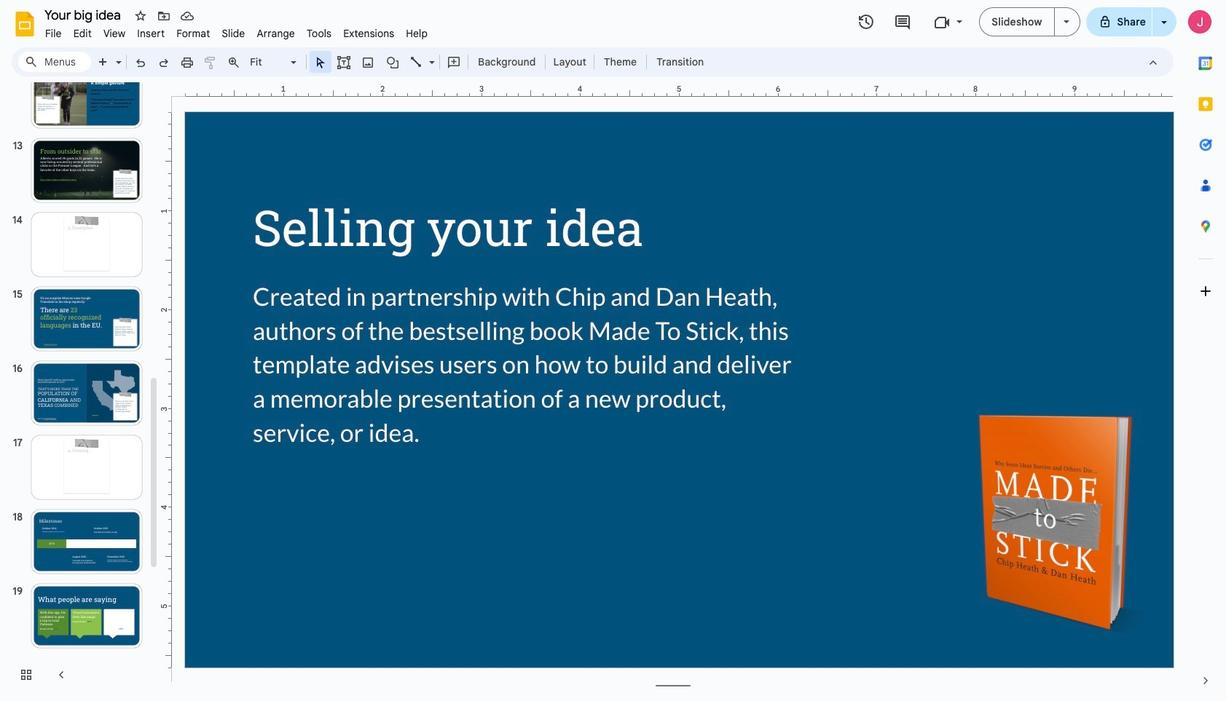 Task type: describe. For each thing, give the bounding box(es) containing it.
document status: saved to drive. image
[[180, 9, 195, 23]]

last edit was 2 minutes ago image
[[858, 13, 876, 31]]

5 menu item from the left
[[171, 25, 216, 42]]

star image
[[133, 9, 148, 23]]

paint format image
[[203, 55, 218, 70]]

1 menu item from the left
[[39, 25, 68, 42]]

main toolbar
[[90, 51, 712, 73]]

Zoom field
[[246, 52, 303, 73]]

Zoom text field
[[248, 52, 289, 72]]

10 menu item from the left
[[400, 25, 434, 42]]

tab list inside menu bar "banner"
[[1186, 43, 1227, 661]]

print (⌘p) image
[[180, 55, 195, 70]]

add comment (⌘+option+m) image
[[447, 55, 461, 70]]

8 menu item from the left
[[301, 25, 338, 42]]

7 menu item from the left
[[251, 25, 301, 42]]

shape image
[[384, 52, 401, 72]]

4 menu item from the left
[[131, 25, 171, 42]]

undo (⌘z) image
[[133, 55, 148, 70]]

line image
[[410, 55, 424, 70]]

new slide with layout image
[[112, 52, 122, 58]]

zoom image
[[227, 55, 241, 70]]

share. private to only me. image
[[1099, 15, 1112, 28]]

text box image
[[337, 55, 351, 70]]

menu bar banner
[[0, 0, 1227, 702]]

insert image image
[[360, 52, 376, 72]]



Task type: locate. For each thing, give the bounding box(es) containing it.
2 menu item from the left
[[68, 25, 98, 42]]

menu bar inside menu bar "banner"
[[39, 19, 434, 43]]

Star checkbox
[[130, 6, 151, 26]]

move image
[[157, 9, 171, 23]]

quick sharing actions image
[[1162, 21, 1168, 44]]

menu item down star image
[[131, 25, 171, 42]]

menu item up select line image
[[400, 25, 434, 42]]

6 menu item from the left
[[216, 25, 251, 42]]

navigation
[[0, 60, 160, 702]]

menu item up the menus field
[[39, 25, 68, 42]]

presentation options image
[[1064, 20, 1070, 23]]

new slide (ctrl+m) image
[[96, 55, 111, 70]]

menu item
[[39, 25, 68, 42], [68, 25, 98, 42], [98, 25, 131, 42], [131, 25, 171, 42], [171, 25, 216, 42], [216, 25, 251, 42], [251, 25, 301, 42], [301, 25, 338, 42], [338, 25, 400, 42], [400, 25, 434, 42]]

menu item up zoom field
[[251, 25, 301, 42]]

menu item up new slide with layout icon
[[98, 25, 131, 42]]

application
[[0, 0, 1227, 702]]

menu item up insert image
[[338, 25, 400, 42]]

menu item down rename text field
[[68, 25, 98, 42]]

9 menu item from the left
[[338, 25, 400, 42]]

menu bar
[[39, 19, 434, 43]]

menu item up zoom image
[[216, 25, 251, 42]]

redo (⌘y) image
[[157, 55, 171, 70]]

hide the menus (ctrl+shift+f) image
[[1147, 55, 1161, 70]]

slides home image
[[12, 11, 38, 37]]

show all comments image
[[894, 13, 912, 31]]

3 menu item from the left
[[98, 25, 131, 42]]

select (esc) image
[[313, 55, 328, 70]]

Rename text field
[[39, 6, 129, 23]]

menu item up select (esc) image
[[301, 25, 338, 42]]

select line image
[[426, 52, 435, 58]]

menu item down the document status: saved to drive. icon
[[171, 25, 216, 42]]

Menus field
[[18, 52, 91, 72]]

tab list
[[1186, 43, 1227, 661]]



Task type: vqa. For each thing, say whether or not it's contained in the screenshot.
Done button
no



